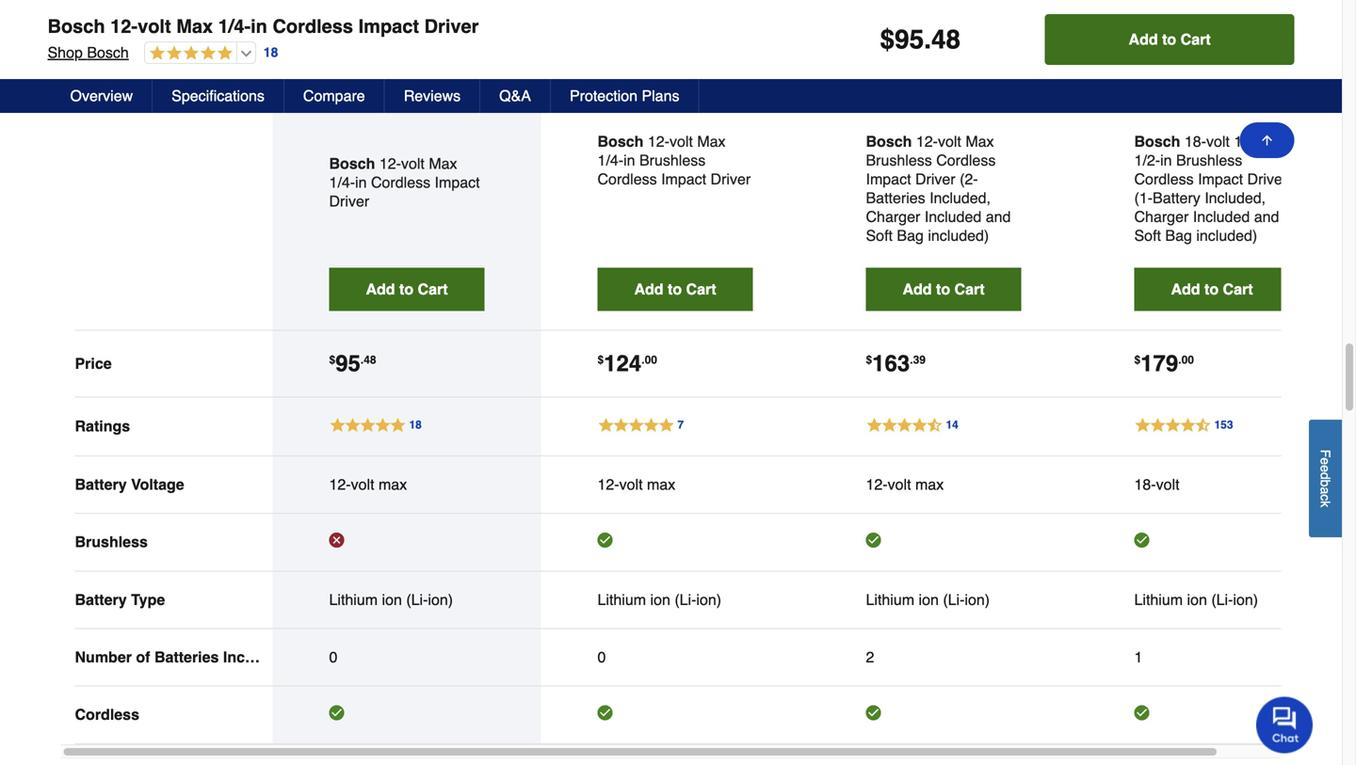 Task type: vqa. For each thing, say whether or not it's contained in the screenshot.


Task type: locate. For each thing, give the bounding box(es) containing it.
add for 12-volt max 1/4-in brushless cordless impact driver
[[634, 281, 663, 298]]

bosch for 18-volt 1/4-in; 1/2-in brushless cordless impact driver (1-battery included, charger included and soft bag included)
[[1134, 133, 1180, 150]]

lithium
[[329, 591, 378, 609], [598, 591, 646, 609], [866, 591, 914, 609], [1134, 591, 1183, 609]]

d
[[1318, 472, 1333, 480]]

1 horizontal spatial 48
[[931, 24, 961, 55]]

e up d
[[1318, 458, 1333, 465]]

soft
[[866, 227, 893, 244], [1134, 227, 1161, 244]]

q&a button
[[480, 79, 551, 113]]

add to cart
[[1129, 31, 1211, 48], [366, 281, 448, 298], [634, 281, 716, 298], [903, 281, 985, 298], [1171, 281, 1253, 298]]

bosch
[[48, 16, 105, 37], [87, 44, 129, 61], [598, 133, 644, 150], [866, 133, 912, 150], [1134, 133, 1180, 150], [329, 155, 375, 172]]

1 horizontal spatial soft
[[1134, 227, 1161, 244]]

2 lithium ion (li-ion) from the left
[[598, 591, 721, 609]]

1 vertical spatial 48
[[364, 353, 376, 367]]

add to cart button
[[1045, 14, 1294, 65], [329, 268, 485, 311], [598, 268, 753, 311], [866, 268, 1021, 311], [1134, 268, 1290, 311]]

0 horizontal spatial batteries
[[154, 649, 219, 666]]

1 vertical spatial battery
[[75, 476, 127, 493]]

lithium ion (li-ion) cell
[[329, 591, 485, 610], [598, 591, 753, 610], [866, 591, 1021, 610], [1134, 591, 1290, 610]]

1 horizontal spatial 18-
[[1185, 133, 1206, 150]]

2 ion from the left
[[650, 591, 670, 609]]

driver inside 12-volt max 1/4-in cordless impact driver
[[329, 192, 369, 210]]

1 horizontal spatial 12-volt max
[[598, 476, 675, 493]]

2 horizontal spatial included
[[1193, 208, 1250, 225]]

18- inside 18-volt cell
[[1134, 476, 1156, 493]]

2 lithium from the left
[[598, 591, 646, 609]]

battery
[[1153, 189, 1200, 207], [75, 476, 127, 493], [75, 591, 127, 609]]

cordless down protection plans button
[[598, 170, 657, 188]]

number
[[75, 649, 132, 666]]

1 12-volt max from the left
[[329, 476, 407, 493]]

1 soft from the left
[[866, 227, 893, 244]]

lithium ion (li-ion) for third the lithium ion (li-ion) cell from left
[[866, 591, 990, 609]]

overview button
[[51, 79, 153, 113]]

cordless up 18
[[273, 16, 353, 37]]

max inside 12-volt max 1/4-in cordless impact driver
[[429, 155, 457, 172]]

battery inside 18-volt 1/4-in; 1/2-in brushless cordless impact driver (1-battery included, charger included and soft bag included)
[[1153, 189, 1200, 207]]

0 horizontal spatial 48
[[364, 353, 376, 367]]

0 horizontal spatial and
[[986, 208, 1011, 225]]

1 horizontal spatial 95
[[895, 24, 924, 55]]

included, down the (2-
[[930, 189, 991, 207]]

included)
[[928, 227, 989, 244], [1196, 227, 1257, 244]]

3 lithium from the left
[[866, 591, 914, 609]]

1 lithium from the left
[[329, 591, 378, 609]]

1 0 from the left
[[329, 649, 338, 666]]

volt inside 12-volt max 1/4-in brushless cordless impact driver
[[670, 133, 693, 150]]

bosch 12-volt max 1/4-in cordless impact driver
[[48, 16, 479, 37]]

1 horizontal spatial included,
[[1205, 189, 1266, 207]]

volt inside 12-volt max brushless cordless impact driver (2- batteries included, charger included and soft bag included)
[[938, 133, 961, 150]]

4 lithium ion (li-ion) cell from the left
[[1134, 591, 1290, 610]]

3 12-volt max from the left
[[866, 476, 944, 493]]

$ 179 . 00
[[1134, 351, 1194, 377]]

0 vertical spatial batteries
[[866, 189, 925, 207]]

soft inside 18-volt 1/4-in; 1/2-in brushless cordless impact driver (1-battery included, charger included and soft bag included)
[[1134, 227, 1161, 244]]

add to cart button for 18-volt 1/4-in; 1/2-in brushless cordless impact driver (1-battery included, charger included and soft bag included)
[[1134, 268, 1290, 311]]

cordless inside 12-volt max brushless cordless impact driver (2- batteries included, charger included and soft bag included)
[[936, 151, 996, 169]]

2 max from the left
[[647, 476, 675, 493]]

volt
[[138, 16, 171, 37], [670, 133, 693, 150], [938, 133, 961, 150], [1206, 133, 1230, 150], [401, 155, 425, 172], [351, 476, 374, 493], [619, 476, 643, 493], [888, 476, 911, 493], [1156, 476, 1180, 493]]

bag inside 12-volt max brushless cordless impact driver (2- batteries included, charger included and soft bag included)
[[897, 227, 924, 244]]

e up b
[[1318, 465, 1333, 472]]

bag
[[897, 227, 924, 244], [1165, 227, 1192, 244]]

max
[[176, 16, 213, 37], [697, 133, 726, 150], [966, 133, 994, 150], [429, 155, 457, 172]]

124
[[604, 351, 642, 377]]

ion for first the lithium ion (li-ion) cell from the left
[[382, 591, 402, 609]]

impact inside 12-volt max 1/4-in cordless impact driver
[[435, 174, 480, 191]]

1 and from the left
[[986, 208, 1011, 225]]

3 lithium ion (li-ion) from the left
[[866, 591, 990, 609]]

0 horizontal spatial 95
[[335, 351, 361, 377]]

lithium ion (li-ion) for first the lithium ion (li-ion) cell from the left
[[329, 591, 453, 609]]

2 vertical spatial battery
[[75, 591, 127, 609]]

1 vertical spatial $ 95 . 48
[[329, 351, 376, 377]]

and inside 18-volt 1/4-in; 1/2-in brushless cordless impact driver (1-battery included, charger included and soft bag included)
[[1254, 208, 1279, 225]]

2
[[866, 649, 874, 666]]

name
[[75, 98, 116, 116]]

1 included, from the left
[[930, 189, 991, 207]]

protection
[[570, 87, 638, 105]]

battery left the type
[[75, 591, 127, 609]]

4 ion) from the left
[[1233, 591, 1258, 609]]

f
[[1318, 450, 1333, 458]]

1/4- inside 12-volt max 1/4-in cordless impact driver
[[329, 174, 355, 191]]

4 (li- from the left
[[1211, 591, 1233, 609]]

1 horizontal spatial charger
[[1134, 208, 1189, 225]]

cell
[[329, 533, 485, 552], [598, 533, 753, 552], [866, 533, 1021, 552], [1134, 533, 1290, 552], [329, 706, 485, 725], [598, 706, 753, 725], [866, 706, 1021, 725], [1134, 706, 1290, 725]]

yes image
[[1134, 533, 1149, 548], [1134, 706, 1149, 721]]

2 horizontal spatial max
[[915, 476, 944, 493]]

shop
[[48, 44, 83, 61]]

and
[[986, 208, 1011, 225], [1254, 208, 1279, 225]]

18-volt cell
[[1134, 475, 1290, 494]]

battery left voltage
[[75, 476, 127, 493]]

protection plans button
[[551, 79, 699, 113]]

cordless
[[273, 16, 353, 37], [936, 151, 996, 169], [598, 170, 657, 188], [1134, 170, 1194, 188], [371, 174, 430, 191], [75, 706, 139, 724]]

0 vertical spatial yes image
[[1134, 533, 1149, 548]]

impact
[[358, 16, 419, 37], [661, 170, 706, 188], [866, 170, 911, 188], [1198, 170, 1243, 188], [435, 174, 480, 191]]

00
[[645, 353, 657, 367], [1181, 353, 1194, 367]]

1 max from the left
[[379, 476, 407, 493]]

charger
[[866, 208, 920, 225], [1134, 208, 1189, 225]]

0 horizontal spatial 0 cell
[[329, 648, 485, 667]]

cart
[[1181, 31, 1211, 48], [418, 281, 448, 298], [686, 281, 716, 298], [954, 281, 985, 298], [1223, 281, 1253, 298]]

2 and from the left
[[1254, 208, 1279, 225]]

1 vertical spatial 18-
[[1134, 476, 1156, 493]]

brushless inside 12-volt max brushless cordless impact driver (2- batteries included, charger included and soft bag included)
[[866, 151, 932, 169]]

1/4-
[[218, 16, 251, 37], [1234, 133, 1260, 150], [598, 151, 623, 169], [329, 174, 355, 191]]

2 included) from the left
[[1196, 227, 1257, 244]]

f e e d b a c k button
[[1309, 420, 1342, 538]]

yes image down the '18-volt'
[[1134, 533, 1149, 548]]

1 horizontal spatial included
[[925, 208, 981, 225]]

1 charger from the left
[[866, 208, 920, 225]]

lithium ion (li-ion) for first the lithium ion (li-ion) cell from right
[[1134, 591, 1258, 609]]

0 horizontal spatial 12-volt max
[[329, 476, 407, 493]]

cordless down number
[[75, 706, 139, 724]]

yes image
[[598, 533, 613, 548], [866, 533, 881, 548], [329, 706, 344, 721], [598, 706, 613, 721], [866, 706, 881, 721]]

12-volt max
[[329, 476, 407, 493], [598, 476, 675, 493], [866, 476, 944, 493]]

to for 12-volt max brushless cordless impact driver (2- batteries included, charger included and soft bag included)
[[936, 281, 950, 298]]

0 horizontal spatial 00
[[645, 353, 657, 367]]

(1-
[[1134, 189, 1153, 207]]

number of batteries included
[[75, 649, 285, 666]]

impact inside 12-volt max brushless cordless impact driver (2- batteries included, charger included and soft bag included)
[[866, 170, 911, 188]]

reviews button
[[385, 79, 480, 113]]

0 vertical spatial 18-
[[1185, 133, 1206, 150]]

c
[[1318, 494, 1333, 501]]

batteries
[[866, 189, 925, 207], [154, 649, 219, 666]]

1 included) from the left
[[928, 227, 989, 244]]

1 horizontal spatial 0
[[598, 649, 606, 666]]

3 ion) from the left
[[965, 591, 990, 609]]

reviews
[[404, 87, 461, 105]]

18- inside 18-volt 1/4-in; 1/2-in brushless cordless impact driver (1-battery included, charger included and soft bag included)
[[1185, 133, 1206, 150]]

2 ion) from the left
[[696, 591, 721, 609]]

1 bag from the left
[[897, 227, 924, 244]]

1 ion from the left
[[382, 591, 402, 609]]

95
[[895, 24, 924, 55], [335, 351, 361, 377]]

1 ion) from the left
[[428, 591, 453, 609]]

00 inside $ 179 . 00
[[1181, 353, 1194, 367]]

3 (li- from the left
[[943, 591, 965, 609]]

e
[[1318, 458, 1333, 465], [1318, 465, 1333, 472]]

2 (li- from the left
[[675, 591, 696, 609]]

1 horizontal spatial 00
[[1181, 353, 1194, 367]]

4 lithium from the left
[[1134, 591, 1183, 609]]

ion
[[382, 591, 402, 609], [650, 591, 670, 609], [919, 591, 939, 609], [1187, 591, 1207, 609]]

$ inside $ 179 . 00
[[1134, 353, 1141, 367]]

12-volt max for third 12-volt max cell from the right
[[329, 476, 407, 493]]

2 e from the top
[[1318, 465, 1333, 472]]

0 cell
[[329, 648, 485, 667], [598, 648, 753, 667]]

included,
[[930, 189, 991, 207], [1205, 189, 1266, 207]]

.
[[924, 24, 931, 55], [361, 353, 364, 367], [642, 353, 645, 367], [910, 353, 913, 367], [1178, 353, 1181, 367]]

arrow up image
[[1260, 133, 1275, 148]]

00 inside $ 124 . 00
[[645, 353, 657, 367]]

battery type
[[75, 591, 165, 609]]

add to cart button for 12-volt max brushless cordless impact driver (2- batteries included, charger included and soft bag included)
[[866, 268, 1021, 311]]

00 right 179
[[1181, 353, 1194, 367]]

1 yes image from the top
[[1134, 533, 1149, 548]]

12-volt max for 2nd 12-volt max cell
[[598, 476, 675, 493]]

3 ion from the left
[[919, 591, 939, 609]]

no image
[[329, 533, 344, 548]]

48 inside the $ 95 . 48
[[364, 353, 376, 367]]

1 horizontal spatial max
[[647, 476, 675, 493]]

0 horizontal spatial soft
[[866, 227, 893, 244]]

cordless down 1/2-
[[1134, 170, 1194, 188]]

(li-
[[406, 591, 428, 609], [675, 591, 696, 609], [943, 591, 965, 609], [1211, 591, 1233, 609]]

0 horizontal spatial bag
[[897, 227, 924, 244]]

max
[[379, 476, 407, 493], [647, 476, 675, 493], [915, 476, 944, 493]]

included
[[925, 208, 981, 225], [1193, 208, 1250, 225], [223, 649, 285, 666]]

2 yes image from the top
[[1134, 706, 1149, 721]]

48
[[931, 24, 961, 55], [364, 353, 376, 367]]

battery down 1/2-
[[1153, 189, 1200, 207]]

3 max from the left
[[915, 476, 944, 493]]

included inside 18-volt 1/4-in; 1/2-in brushless cordless impact driver (1-battery included, charger included and soft bag included)
[[1193, 208, 1250, 225]]

in
[[251, 16, 267, 37], [623, 151, 635, 169], [1160, 151, 1172, 169], [355, 174, 367, 191]]

$ 95 . 48
[[880, 24, 961, 55], [329, 351, 376, 377]]

18-
[[1185, 133, 1206, 150], [1134, 476, 1156, 493]]

2 included, from the left
[[1205, 189, 1266, 207]]

included, down in;
[[1205, 189, 1266, 207]]

cordless up the (2-
[[936, 151, 996, 169]]

max inside 12-volt max 1/4-in brushless cordless impact driver
[[697, 133, 726, 150]]

and inside 12-volt max brushless cordless impact driver (2- batteries included, charger included and soft bag included)
[[986, 208, 1011, 225]]

bosch for 12-volt max brushless cordless impact driver (2- batteries included, charger included and soft bag included)
[[866, 133, 912, 150]]

add to cart for 12-volt max 1/4-in brushless cordless impact driver
[[634, 281, 716, 298]]

driver inside 18-volt 1/4-in; 1/2-in brushless cordless impact driver (1-battery included, charger included and soft bag included)
[[1247, 170, 1287, 188]]

2 charger from the left
[[1134, 208, 1189, 225]]

18- for 18-volt
[[1134, 476, 1156, 493]]

yes image down 1
[[1134, 706, 1149, 721]]

0 horizontal spatial included)
[[928, 227, 989, 244]]

12-volt max cell
[[329, 475, 485, 494], [598, 475, 753, 494], [866, 475, 1021, 494]]

0 horizontal spatial charger
[[866, 208, 920, 225]]

4 ion from the left
[[1187, 591, 1207, 609]]

driver
[[424, 16, 479, 37], [711, 170, 751, 188], [915, 170, 955, 188], [1247, 170, 1287, 188], [329, 192, 369, 210]]

included, inside 12-volt max brushless cordless impact driver (2- batteries included, charger included and soft bag included)
[[930, 189, 991, 207]]

ratings
[[75, 418, 130, 435]]

1 vertical spatial yes image
[[1134, 706, 1149, 721]]

cordless inside 18-volt 1/4-in; 1/2-in brushless cordless impact driver (1-battery included, charger included and soft bag included)
[[1134, 170, 1194, 188]]

included inside 12-volt max brushless cordless impact driver (2- batteries included, charger included and soft bag included)
[[925, 208, 981, 225]]

to
[[1162, 31, 1176, 48], [399, 281, 413, 298], [668, 281, 682, 298], [936, 281, 950, 298], [1204, 281, 1219, 298]]

brushless
[[639, 151, 706, 169], [866, 151, 932, 169], [1176, 151, 1242, 169], [75, 534, 148, 551]]

2 12-volt max from the left
[[598, 476, 675, 493]]

add to cart for 18-volt 1/4-in; 1/2-in brushless cordless impact driver (1-battery included, charger included and soft bag included)
[[1171, 281, 1253, 298]]

1 horizontal spatial batteries
[[866, 189, 925, 207]]

1 horizontal spatial 0 cell
[[598, 648, 753, 667]]

1 horizontal spatial bag
[[1165, 227, 1192, 244]]

voltage
[[131, 476, 184, 493]]

18-volt 1/4-in; 1/2-in brushless cordless impact driver (1-battery included, charger included and soft bag included)
[[1134, 133, 1287, 244]]

1 00 from the left
[[645, 353, 657, 367]]

0 vertical spatial 95
[[895, 24, 924, 55]]

included, inside 18-volt 1/4-in; 1/2-in brushless cordless impact driver (1-battery included, charger included and soft bag included)
[[1205, 189, 1266, 207]]

0 horizontal spatial max
[[379, 476, 407, 493]]

ion) for third the lithium ion (li-ion) cell from right
[[696, 591, 721, 609]]

0 horizontal spatial 0
[[329, 649, 338, 666]]

cordless down reviews button
[[371, 174, 430, 191]]

0 horizontal spatial 18-
[[1134, 476, 1156, 493]]

12-
[[110, 16, 138, 37], [648, 133, 670, 150], [916, 133, 938, 150], [379, 155, 401, 172], [329, 476, 351, 493], [598, 476, 619, 493], [866, 476, 888, 493]]

39
[[913, 353, 926, 367]]

add
[[1129, 31, 1158, 48], [366, 281, 395, 298], [634, 281, 663, 298], [903, 281, 932, 298], [1171, 281, 1200, 298]]

3 12-volt max cell from the left
[[866, 475, 1021, 494]]

2 bag from the left
[[1165, 227, 1192, 244]]

. inside $ 163 . 39
[[910, 353, 913, 367]]

charger inside 18-volt 1/4-in; 1/2-in brushless cordless impact driver (1-battery included, charger included and soft bag included)
[[1134, 208, 1189, 225]]

1 horizontal spatial 12-volt max cell
[[598, 475, 753, 494]]

shop bosch
[[48, 44, 129, 61]]

max inside 12-volt max brushless cordless impact driver (2- batteries included, charger included and soft bag included)
[[966, 133, 994, 150]]

0 horizontal spatial 12-volt max cell
[[329, 475, 485, 494]]

(li- for first the lithium ion (li-ion) cell from the left
[[406, 591, 428, 609]]

00 right 124 at the top of the page
[[645, 353, 657, 367]]

2 0 from the left
[[598, 649, 606, 666]]

1 horizontal spatial and
[[1254, 208, 1279, 225]]

max for third 12-volt max cell from the right
[[379, 476, 407, 493]]

cart for 12-volt max 1/4-in brushless cordless impact driver
[[686, 281, 716, 298]]

4 lithium ion (li-ion) from the left
[[1134, 591, 1258, 609]]

4.8 stars image
[[145, 45, 232, 63]]

1 (li- from the left
[[406, 591, 428, 609]]

12- inside 12-volt max 1/4-in cordless impact driver
[[379, 155, 401, 172]]

$ inside $ 163 . 39
[[866, 353, 872, 367]]

1 horizontal spatial included)
[[1196, 227, 1257, 244]]

a
[[1318, 487, 1333, 494]]

compare
[[303, 87, 365, 105]]

1/4- inside 18-volt 1/4-in; 1/2-in brushless cordless impact driver (1-battery included, charger included and soft bag included)
[[1234, 133, 1260, 150]]

0 vertical spatial battery
[[1153, 189, 1200, 207]]

2 soft from the left
[[1134, 227, 1161, 244]]

to for 12-volt max 1/4-in brushless cordless impact driver
[[668, 281, 682, 298]]

$
[[880, 24, 895, 55], [329, 353, 335, 367], [598, 353, 604, 367], [866, 353, 872, 367], [1134, 353, 1141, 367]]

included) inside 18-volt 1/4-in; 1/2-in brushless cordless impact driver (1-battery included, charger included and soft bag included)
[[1196, 227, 1257, 244]]

price
[[75, 355, 112, 372]]

brushless inside 18-volt 1/4-in; 1/2-in brushless cordless impact driver (1-battery included, charger included and soft bag included)
[[1176, 151, 1242, 169]]

2 horizontal spatial 12-volt max cell
[[866, 475, 1021, 494]]

in inside 12-volt max 1/4-in brushless cordless impact driver
[[623, 151, 635, 169]]

bag inside 18-volt 1/4-in; 1/2-in brushless cordless impact driver (1-battery included, charger included and soft bag included)
[[1165, 227, 1192, 244]]

0 vertical spatial $ 95 . 48
[[880, 24, 961, 55]]

k
[[1318, 501, 1333, 508]]

(li- for first the lithium ion (li-ion) cell from right
[[1211, 591, 1233, 609]]

plans
[[642, 87, 679, 105]]

1 lithium ion (li-ion) from the left
[[329, 591, 453, 609]]

163
[[872, 351, 910, 377]]

driver inside 12-volt max 1/4-in brushless cordless impact driver
[[711, 170, 751, 188]]

add for 18-volt 1/4-in; 1/2-in brushless cordless impact driver (1-battery included, charger included and soft bag included)
[[1171, 281, 1200, 298]]

battery for lithium ion (li-ion)
[[75, 591, 127, 609]]

0 horizontal spatial included,
[[930, 189, 991, 207]]

bosch for 12-volt max 1/4-in brushless cordless impact driver
[[598, 133, 644, 150]]

add to cart for 12-volt max brushless cordless impact driver (2- batteries included, charger included and soft bag included)
[[903, 281, 985, 298]]

to for 18-volt 1/4-in; 1/2-in brushless cordless impact driver (1-battery included, charger included and soft bag included)
[[1204, 281, 1219, 298]]

1 vertical spatial 95
[[335, 351, 361, 377]]

protection plans
[[570, 87, 679, 105]]

2 horizontal spatial 12-volt max
[[866, 476, 944, 493]]

specifications button
[[153, 79, 284, 113]]

0 vertical spatial 48
[[931, 24, 961, 55]]

0
[[329, 649, 338, 666], [598, 649, 606, 666]]

lithium ion (li-ion)
[[329, 591, 453, 609], [598, 591, 721, 609], [866, 591, 990, 609], [1134, 591, 1258, 609]]

12-volt max for first 12-volt max cell from right
[[866, 476, 944, 493]]

(li- for third the lithium ion (li-ion) cell from right
[[675, 591, 696, 609]]

2 00 from the left
[[1181, 353, 1194, 367]]

ion)
[[428, 591, 453, 609], [696, 591, 721, 609], [965, 591, 990, 609], [1233, 591, 1258, 609]]



Task type: describe. For each thing, give the bounding box(es) containing it.
$ 163 . 39
[[866, 351, 926, 377]]

2 lithium ion (li-ion) cell from the left
[[598, 591, 753, 610]]

1 0 cell from the left
[[329, 648, 485, 667]]

ion) for first the lithium ion (li-ion) cell from right
[[1233, 591, 1258, 609]]

add to cart button for 12-volt max 1/4-in brushless cordless impact driver
[[598, 268, 753, 311]]

1 e from the top
[[1318, 458, 1333, 465]]

2 0 cell from the left
[[598, 648, 753, 667]]

1 vertical spatial batteries
[[154, 649, 219, 666]]

1/4- inside 12-volt max 1/4-in brushless cordless impact driver
[[598, 151, 623, 169]]

$ inside $ 124 . 00
[[598, 353, 604, 367]]

0 horizontal spatial included
[[223, 649, 285, 666]]

cart for 12-volt max brushless cordless impact driver (2- batteries included, charger included and soft bag included)
[[954, 281, 985, 298]]

max for 12-volt max 1/4-in cordless impact driver
[[429, 155, 457, 172]]

volt inside 12-volt max 1/4-in cordless impact driver
[[401, 155, 425, 172]]

1 lithium ion (li-ion) cell from the left
[[329, 591, 485, 610]]

cordless inside 12-volt max 1/4-in cordless impact driver
[[371, 174, 430, 191]]

overview
[[70, 87, 133, 105]]

in inside 18-volt 1/4-in; 1/2-in brushless cordless impact driver (1-battery included, charger included and soft bag included)
[[1160, 151, 1172, 169]]

add for 12-volt max brushless cordless impact driver (2- batteries included, charger included and soft bag included)
[[903, 281, 932, 298]]

lithium for first the lithium ion (li-ion) cell from the left
[[329, 591, 378, 609]]

chat invite button image
[[1256, 696, 1314, 754]]

lithium for third the lithium ion (li-ion) cell from left
[[866, 591, 914, 609]]

driver inside 12-volt max brushless cordless impact driver (2- batteries included, charger included and soft bag included)
[[915, 170, 955, 188]]

brushless inside 12-volt max 1/4-in brushless cordless impact driver
[[639, 151, 706, 169]]

$ 124 . 00
[[598, 351, 657, 377]]

179
[[1141, 351, 1178, 377]]

(li- for third the lithium ion (li-ion) cell from left
[[943, 591, 965, 609]]

18- for 18-volt 1/4-in; 1/2-in brushless cordless impact driver (1-battery included, charger included and soft bag included)
[[1185, 133, 1206, 150]]

batteries inside 12-volt max brushless cordless impact driver (2- batteries included, charger included and soft bag included)
[[866, 189, 925, 207]]

ion) for third the lithium ion (li-ion) cell from left
[[965, 591, 990, 609]]

00 for 124
[[645, 353, 657, 367]]

$ inside the $ 95 . 48
[[329, 353, 335, 367]]

q&a
[[499, 87, 531, 105]]

00 for 179
[[1181, 353, 1194, 367]]

volt inside 18-volt cell
[[1156, 476, 1180, 493]]

ion) for first the lithium ion (li-ion) cell from the left
[[428, 591, 453, 609]]

included) inside 12-volt max brushless cordless impact driver (2- batteries included, charger included and soft bag included)
[[928, 227, 989, 244]]

max for 2nd 12-volt max cell
[[647, 476, 675, 493]]

. inside the $ 95 . 48
[[361, 353, 364, 367]]

3 lithium ion (li-ion) cell from the left
[[866, 591, 1021, 610]]

b
[[1318, 480, 1333, 487]]

12- inside 12-volt max 1/4-in brushless cordless impact driver
[[648, 133, 670, 150]]

12-volt max brushless cordless impact driver (2- batteries included, charger included and soft bag included)
[[866, 133, 1011, 244]]

1/2-
[[1134, 151, 1160, 169]]

1
[[1134, 649, 1143, 666]]

impact inside 18-volt 1/4-in; 1/2-in brushless cordless impact driver (1-battery included, charger included and soft bag included)
[[1198, 170, 1243, 188]]

yes image for cordless
[[1134, 706, 1149, 721]]

max for 12-volt max brushless cordless impact driver (2- batteries included, charger included and soft bag included)
[[966, 133, 994, 150]]

2 12-volt max cell from the left
[[598, 475, 753, 494]]

max for 12-volt max 1/4-in brushless cordless impact driver
[[697, 133, 726, 150]]

ion for first the lithium ion (li-ion) cell from right
[[1187, 591, 1207, 609]]

battery for 12-volt max
[[75, 476, 127, 493]]

0 horizontal spatial $ 95 . 48
[[329, 351, 376, 377]]

1 12-volt max cell from the left
[[329, 475, 485, 494]]

type
[[131, 591, 165, 609]]

(2-
[[960, 170, 978, 188]]

soft inside 12-volt max brushless cordless impact driver (2- batteries included, charger included and soft bag included)
[[866, 227, 893, 244]]

18
[[263, 45, 278, 60]]

of
[[136, 649, 150, 666]]

12-volt max 1/4-in brushless cordless impact driver
[[598, 133, 751, 188]]

. inside $ 179 . 00
[[1178, 353, 1181, 367]]

volt inside 18-volt 1/4-in; 1/2-in brushless cordless impact driver (1-battery included, charger included and soft bag included)
[[1206, 133, 1230, 150]]

1 horizontal spatial $ 95 . 48
[[880, 24, 961, 55]]

f e e d b a c k
[[1318, 450, 1333, 508]]

12- inside 12-volt max brushless cordless impact driver (2- batteries included, charger included and soft bag included)
[[916, 133, 938, 150]]

charger inside 12-volt max brushless cordless impact driver (2- batteries included, charger included and soft bag included)
[[866, 208, 920, 225]]

ion for third the lithium ion (li-ion) cell from right
[[650, 591, 670, 609]]

lithium for third the lithium ion (li-ion) cell from right
[[598, 591, 646, 609]]

specifications
[[172, 87, 265, 105]]

lithium ion (li-ion) for third the lithium ion (li-ion) cell from right
[[598, 591, 721, 609]]

2 cell
[[866, 648, 1021, 667]]

18-volt
[[1134, 476, 1180, 493]]

1 cell
[[1134, 648, 1290, 667]]

in inside 12-volt max 1/4-in cordless impact driver
[[355, 174, 367, 191]]

battery voltage
[[75, 476, 184, 493]]

ion for third the lithium ion (li-ion) cell from left
[[919, 591, 939, 609]]

bosch for 12-volt max 1/4-in cordless impact driver
[[329, 155, 375, 172]]

12-volt max 1/4-in cordless impact driver
[[329, 155, 480, 210]]

. inside $ 124 . 00
[[642, 353, 645, 367]]

cordless inside 12-volt max 1/4-in brushless cordless impact driver
[[598, 170, 657, 188]]

yes image for brushless
[[1134, 533, 1149, 548]]

impact inside 12-volt max 1/4-in brushless cordless impact driver
[[661, 170, 706, 188]]

cart for 18-volt 1/4-in; 1/2-in brushless cordless impact driver (1-battery included, charger included and soft bag included)
[[1223, 281, 1253, 298]]

compare button
[[284, 79, 385, 113]]

max for first 12-volt max cell from right
[[915, 476, 944, 493]]

lithium for first the lithium ion (li-ion) cell from right
[[1134, 591, 1183, 609]]

in;
[[1260, 133, 1276, 150]]



